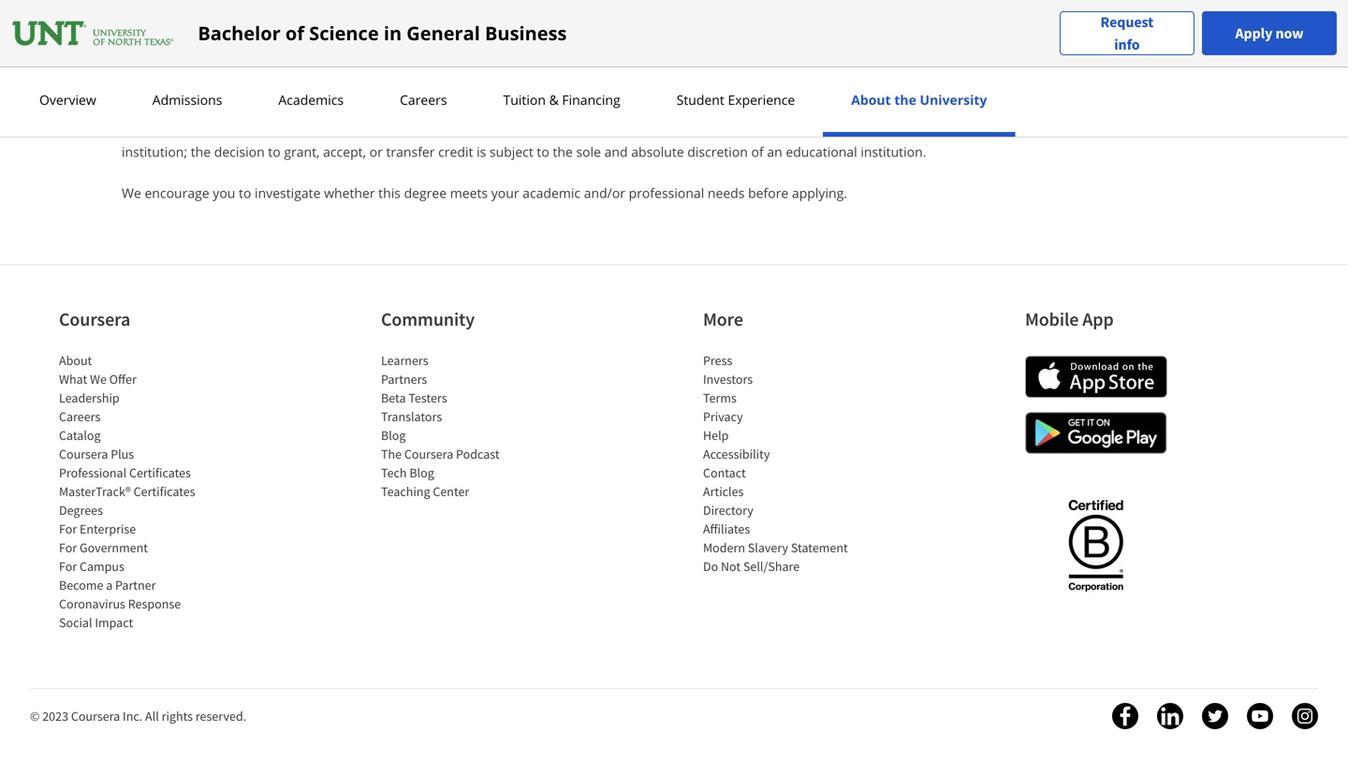 Task type: locate. For each thing, give the bounding box(es) containing it.
0 vertical spatial for
[[59, 520, 77, 537]]

1 horizontal spatial institution
[[773, 120, 835, 138]]

1 institution from the left
[[516, 120, 578, 138]]

of
[[285, 20, 304, 46], [752, 143, 764, 160]]

1 vertical spatial we
[[90, 371, 107, 387]]

0 horizontal spatial about
[[59, 352, 92, 369]]

1 vertical spatial for
[[59, 539, 77, 556]]

0 vertical spatial or
[[986, 120, 1000, 138]]

0 horizontal spatial or
[[370, 143, 383, 160]]

3 for from the top
[[59, 558, 77, 575]]

0 horizontal spatial careers
[[59, 408, 101, 425]]

1 horizontal spatial careers link
[[394, 91, 453, 109]]

mastertrack® certificates link
[[59, 483, 195, 500]]

0 horizontal spatial credit
[[438, 143, 473, 160]]

student
[[677, 91, 725, 109]]

an
[[767, 143, 783, 160]]

and down than
[[605, 143, 628, 160]]

coursera up tech blog link
[[404, 446, 453, 462]]

0 horizontal spatial not
[[214, 120, 235, 138]]

request info button
[[1060, 11, 1195, 56]]

coursera up about link
[[59, 307, 130, 331]]

3 list from the left
[[703, 351, 862, 576]]

2 vertical spatial for
[[59, 558, 77, 575]]

1 vertical spatial of
[[752, 143, 764, 160]]

community
[[381, 307, 475, 331]]

grant
[[238, 120, 270, 138]]

0 vertical spatial careers link
[[394, 91, 453, 109]]

1 horizontal spatial credit
[[948, 120, 983, 138]]

1 vertical spatial about
[[59, 352, 92, 369]]

list containing about
[[59, 351, 218, 632]]

0 vertical spatial about
[[851, 91, 891, 109]]

a
[[106, 577, 113, 594]]

list containing press
[[703, 351, 862, 576]]

coursera
[[122, 120, 178, 138], [59, 307, 130, 331], [59, 446, 108, 462], [404, 446, 453, 462], [71, 708, 120, 725]]

2 list from the left
[[381, 351, 540, 501]]

request
[[1101, 13, 1154, 31]]

credit left 'is'
[[438, 143, 473, 160]]

apply now
[[1236, 24, 1304, 43]]

about for about the university
[[851, 91, 891, 109]]

0 horizontal spatial and
[[315, 120, 339, 138]]

transfer
[[386, 143, 435, 160]]

and/or
[[584, 184, 626, 202]]

university of north texas image
[[11, 18, 175, 48]]

1 vertical spatial careers link
[[59, 408, 101, 425]]

list containing learners
[[381, 351, 540, 501]]

careers link for academics link
[[394, 91, 453, 109]]

certificates down professional certificates link
[[134, 483, 195, 500]]

blog up "the"
[[381, 427, 406, 444]]

0 horizontal spatial we
[[90, 371, 107, 387]]

terms
[[703, 389, 737, 406]]

we up leadership link
[[90, 371, 107, 387]]

0 horizontal spatial list
[[59, 351, 218, 632]]

the coursera podcast link
[[381, 446, 500, 462]]

for campus link
[[59, 558, 124, 575]]

articles
[[703, 483, 744, 500]]

does up accept, at left
[[342, 120, 372, 138]]

0 horizontal spatial careers link
[[59, 408, 101, 425]]

accept,
[[323, 143, 366, 160]]

plus
[[111, 446, 134, 462]]

certificates up mastertrack® certificates link at the left
[[129, 464, 191, 481]]

careers link up catalog "link"
[[59, 408, 101, 425]]

careers inside about what we offer leadership careers catalog coursera plus professional certificates mastertrack® certificates degrees for enterprise for government for campus become a partner coronavirus response social impact
[[59, 408, 101, 425]]

list for coursera
[[59, 351, 218, 632]]

1 horizontal spatial does
[[342, 120, 372, 138]]

1 horizontal spatial degree
[[673, 120, 715, 138]]

represent
[[399, 120, 459, 138]]

blog up teaching center link
[[410, 464, 434, 481]]

1 horizontal spatial or
[[986, 120, 1000, 138]]

0 vertical spatial degree
[[673, 120, 715, 138]]

degree down student
[[673, 120, 715, 138]]

1 horizontal spatial about
[[851, 91, 891, 109]]

0 vertical spatial blog
[[381, 427, 406, 444]]

or right accept, at left
[[370, 143, 383, 160]]

0 vertical spatial of
[[285, 20, 304, 46]]

the
[[895, 91, 917, 109], [649, 120, 669, 138], [925, 120, 945, 138], [1142, 120, 1162, 138], [191, 143, 211, 160], [553, 143, 573, 160]]

apply
[[1236, 24, 1273, 43]]

financing
[[562, 91, 621, 109]]

meets
[[450, 184, 488, 202]]

1 list from the left
[[59, 351, 218, 632]]

academics
[[279, 91, 344, 109]]

1 horizontal spatial careers
[[400, 91, 447, 109]]

2 for from the top
[[59, 539, 77, 556]]

overview link
[[34, 91, 102, 109]]

we
[[122, 184, 141, 202], [90, 371, 107, 387]]

become a partner link
[[59, 577, 156, 594]]

directory
[[703, 502, 754, 519]]

0 horizontal spatial does
[[181, 120, 211, 138]]

partner
[[115, 577, 156, 594]]

careers up "represent"
[[400, 91, 447, 109]]

response
[[128, 595, 181, 612]]

to right you
[[239, 184, 251, 202]]

1 horizontal spatial to
[[268, 143, 281, 160]]

careers link up "represent"
[[394, 91, 453, 109]]

1 vertical spatial careers
[[59, 408, 101, 425]]

offer
[[109, 371, 137, 387]]

1 vertical spatial certificates
[[134, 483, 195, 500]]

what we offer link
[[59, 371, 137, 387]]

experience
[[728, 91, 795, 109]]

the left decision
[[191, 143, 211, 160]]

1 vertical spatial blog
[[410, 464, 434, 481]]

credit down university
[[948, 120, 983, 138]]

for up for campus link
[[59, 539, 77, 556]]

press investors terms privacy help accessibility contact articles directory affiliates modern slavery statement do not sell/share
[[703, 352, 848, 575]]

degree
[[673, 120, 715, 138], [404, 184, 447, 202]]

0 horizontal spatial of
[[285, 20, 304, 46]]

blog link
[[381, 427, 406, 444]]

awarded
[[1067, 120, 1121, 138]]

translators link
[[381, 408, 442, 425]]

1 vertical spatial and
[[605, 143, 628, 160]]

learners partners beta testers translators blog the coursera podcast tech blog teaching center
[[381, 352, 500, 500]]

translators
[[381, 408, 442, 425]]

0 vertical spatial credit
[[948, 120, 983, 138]]

we left encourage
[[122, 184, 141, 202]]

the
[[381, 446, 402, 462]]

not up decision
[[214, 120, 235, 138]]

contact link
[[703, 464, 746, 481]]

the right "by" at the top right of the page
[[1142, 120, 1162, 138]]

coursera linkedin image
[[1157, 703, 1184, 729]]

1 horizontal spatial we
[[122, 184, 141, 202]]

of left an
[[752, 143, 764, 160]]

list
[[59, 351, 218, 632], [381, 351, 540, 501], [703, 351, 862, 576]]

about inside about what we offer leadership careers catalog coursera plus professional certificates mastertrack® certificates degrees for enterprise for government for campus become a partner coronavirus response social impact
[[59, 352, 92, 369]]

institution;
[[122, 143, 187, 160]]

1 horizontal spatial and
[[605, 143, 628, 160]]

2 not from the left
[[375, 120, 396, 138]]

about up recognize on the top right of the page
[[851, 91, 891, 109]]

institution down &
[[516, 120, 578, 138]]

0 vertical spatial certificates
[[129, 464, 191, 481]]

get it on google play image
[[1025, 412, 1168, 454]]

about the university link
[[846, 91, 993, 109]]

recognize
[[862, 120, 921, 138]]

coursera up the institution;
[[122, 120, 178, 138]]

1 does from the left
[[181, 120, 211, 138]]

learners
[[381, 352, 428, 369]]

articles link
[[703, 483, 744, 500]]

coursera facebook image
[[1112, 703, 1139, 729]]

does down admissions link
[[181, 120, 211, 138]]

coursera inside about what we offer leadership careers catalog coursera plus professional certificates mastertrack® certificates degrees for enterprise for government for campus become a partner coronavirus response social impact
[[59, 446, 108, 462]]

for
[[59, 520, 77, 537], [59, 539, 77, 556], [59, 558, 77, 575]]

of left science
[[285, 20, 304, 46]]

0 horizontal spatial to
[[239, 184, 251, 202]]

coursera plus link
[[59, 446, 134, 462]]

and up accept, at left
[[315, 120, 339, 138]]

download on the app store image
[[1025, 356, 1168, 398]]

1 horizontal spatial list
[[381, 351, 540, 501]]

blog
[[381, 427, 406, 444], [410, 464, 434, 481]]

for down degrees link
[[59, 520, 77, 537]]

degree inside coursera does not grant credit, and does not represent that any institution other than the degree granting institution will recognize the credit or credential awarded by the institution; the decision to grant, accept, or transfer credit is subject to the sole and absolute discretion of an educational institution.
[[673, 120, 715, 138]]

affiliates link
[[703, 520, 750, 537]]

info
[[1115, 35, 1140, 54]]

careers up catalog "link"
[[59, 408, 101, 425]]

coursera down "catalog"
[[59, 446, 108, 462]]

not
[[721, 558, 741, 575]]

to right 'subject'
[[537, 143, 550, 160]]

encourage
[[145, 184, 209, 202]]

or left credential
[[986, 120, 1000, 138]]

careers link for leadership link
[[59, 408, 101, 425]]

not up 'transfer'
[[375, 120, 396, 138]]

educational
[[786, 143, 858, 160]]

about up what
[[59, 352, 92, 369]]

than
[[618, 120, 646, 138]]

does
[[181, 120, 211, 138], [342, 120, 372, 138]]

0 vertical spatial and
[[315, 120, 339, 138]]

1 horizontal spatial not
[[375, 120, 396, 138]]

we inside about what we offer leadership careers catalog coursera plus professional certificates mastertrack® certificates degrees for enterprise for government for campus become a partner coronavirus response social impact
[[90, 371, 107, 387]]

1 not from the left
[[214, 120, 235, 138]]

2 horizontal spatial list
[[703, 351, 862, 576]]

1 horizontal spatial of
[[752, 143, 764, 160]]

admissions
[[152, 91, 222, 109]]

institution up educational at top
[[773, 120, 835, 138]]

contact
[[703, 464, 746, 481]]

inc.
[[123, 708, 143, 725]]

you
[[213, 184, 235, 202]]

2023
[[42, 708, 68, 725]]

overview
[[39, 91, 96, 109]]

careers
[[400, 91, 447, 109], [59, 408, 101, 425]]

accessibility
[[703, 446, 770, 462]]

0 horizontal spatial degree
[[404, 184, 447, 202]]

0 horizontal spatial institution
[[516, 120, 578, 138]]

degree right this
[[404, 184, 447, 202]]

1 for from the top
[[59, 520, 77, 537]]

for up become
[[59, 558, 77, 575]]

1 vertical spatial or
[[370, 143, 383, 160]]

to left grant,
[[268, 143, 281, 160]]



Task type: describe. For each thing, give the bounding box(es) containing it.
before
[[748, 184, 789, 202]]

leadership link
[[59, 389, 120, 406]]

catalog
[[59, 427, 101, 444]]

social
[[59, 614, 92, 631]]

subject
[[490, 143, 534, 160]]

applying.
[[792, 184, 847, 202]]

degrees link
[[59, 502, 103, 519]]

accessibility link
[[703, 446, 770, 462]]

center
[[433, 483, 469, 500]]

credit,
[[274, 120, 312, 138]]

press link
[[703, 352, 733, 369]]

other
[[581, 120, 614, 138]]

now
[[1276, 24, 1304, 43]]

privacy
[[703, 408, 743, 425]]

coursera does not grant credit, and does not represent that any institution other than the degree granting institution will recognize the credit or credential awarded by the institution; the decision to grant, accept, or transfer credit is subject to the sole and absolute discretion of an educational institution.
[[122, 120, 1162, 160]]

your
[[491, 184, 519, 202]]

general
[[407, 20, 480, 46]]

investigate
[[255, 184, 321, 202]]

the up recognize on the top right of the page
[[895, 91, 917, 109]]

mobile
[[1025, 307, 1079, 331]]

sell/share
[[743, 558, 800, 575]]

help link
[[703, 427, 729, 444]]

government
[[80, 539, 148, 556]]

of inside coursera does not grant credit, and does not represent that any institution other than the degree granting institution will recognize the credit or credential awarded by the institution; the decision to grant, accept, or transfer credit is subject to the sole and absolute discretion of an educational institution.
[[752, 143, 764, 160]]

about for about what we offer leadership careers catalog coursera plus professional certificates mastertrack® certificates degrees for enterprise for government for campus become a partner coronavirus response social impact
[[59, 352, 92, 369]]

what
[[59, 371, 87, 387]]

2 does from the left
[[342, 120, 372, 138]]

investors link
[[703, 371, 753, 387]]

reserved.
[[196, 708, 246, 725]]

the left sole
[[553, 143, 573, 160]]

the up absolute
[[649, 120, 669, 138]]

science
[[309, 20, 379, 46]]

decision
[[214, 143, 265, 160]]

do
[[703, 558, 718, 575]]

list for more
[[703, 351, 862, 576]]

0 vertical spatial careers
[[400, 91, 447, 109]]

professional
[[59, 464, 127, 481]]

1 vertical spatial degree
[[404, 184, 447, 202]]

sole
[[576, 143, 601, 160]]

about what we offer leadership careers catalog coursera plus professional certificates mastertrack® certificates degrees for enterprise for government for campus become a partner coronavirus response social impact
[[59, 352, 195, 631]]

admissions link
[[147, 91, 228, 109]]

coursera inside coursera does not grant credit, and does not represent that any institution other than the degree granting institution will recognize the credit or credential awarded by the institution; the decision to grant, accept, or transfer credit is subject to the sole and absolute discretion of an educational institution.
[[122, 120, 178, 138]]

tuition
[[503, 91, 546, 109]]

more
[[703, 307, 743, 331]]

professional
[[629, 184, 704, 202]]

about the university
[[851, 91, 987, 109]]

coursera instagram image
[[1292, 703, 1319, 729]]

degrees
[[59, 502, 103, 519]]

enterprise
[[80, 520, 136, 537]]

apply now button
[[1202, 11, 1337, 55]]

slavery
[[748, 539, 789, 556]]

0 vertical spatial we
[[122, 184, 141, 202]]

modern
[[703, 539, 745, 556]]

tuition & financing link
[[498, 91, 626, 109]]

granting
[[719, 120, 770, 138]]

mastertrack®
[[59, 483, 131, 500]]

logo of certified b corporation image
[[1058, 489, 1135, 601]]

1 vertical spatial credit
[[438, 143, 473, 160]]

partners link
[[381, 371, 427, 387]]

1 horizontal spatial blog
[[410, 464, 434, 481]]

is
[[477, 143, 486, 160]]

coursera youtube image
[[1247, 703, 1274, 729]]

rights
[[162, 708, 193, 725]]

do not sell/share link
[[703, 558, 800, 575]]

directory link
[[703, 502, 754, 519]]

modern slavery statement link
[[703, 539, 848, 556]]

tech blog link
[[381, 464, 434, 481]]

coronavirus response link
[[59, 595, 181, 612]]

2 institution from the left
[[773, 120, 835, 138]]

help
[[703, 427, 729, 444]]

this
[[378, 184, 401, 202]]

podcast
[[456, 446, 500, 462]]

social impact link
[[59, 614, 133, 631]]

coronavirus
[[59, 595, 125, 612]]

academics link
[[273, 91, 349, 109]]

academic
[[523, 184, 581, 202]]

2 horizontal spatial to
[[537, 143, 550, 160]]

partners
[[381, 371, 427, 387]]

0 horizontal spatial blog
[[381, 427, 406, 444]]

mobile app
[[1025, 307, 1114, 331]]

coursera left inc.
[[71, 708, 120, 725]]

all
[[145, 708, 159, 725]]

that
[[462, 120, 487, 138]]

credential
[[1003, 120, 1064, 138]]

teaching center link
[[381, 483, 469, 500]]

university
[[920, 91, 987, 109]]

needs
[[708, 184, 745, 202]]

catalog link
[[59, 427, 101, 444]]

any
[[490, 120, 512, 138]]

list for community
[[381, 351, 540, 501]]

©
[[30, 708, 40, 725]]

become
[[59, 577, 103, 594]]

coursera twitter image
[[1202, 703, 1229, 729]]

beta testers link
[[381, 389, 447, 406]]

the down about the university link
[[925, 120, 945, 138]]

app
[[1083, 307, 1114, 331]]

leadership
[[59, 389, 120, 406]]

terms link
[[703, 389, 737, 406]]

coursera inside learners partners beta testers translators blog the coursera podcast tech blog teaching center
[[404, 446, 453, 462]]



Task type: vqa. For each thing, say whether or not it's contained in the screenshot.
'Chat with us' icon
no



